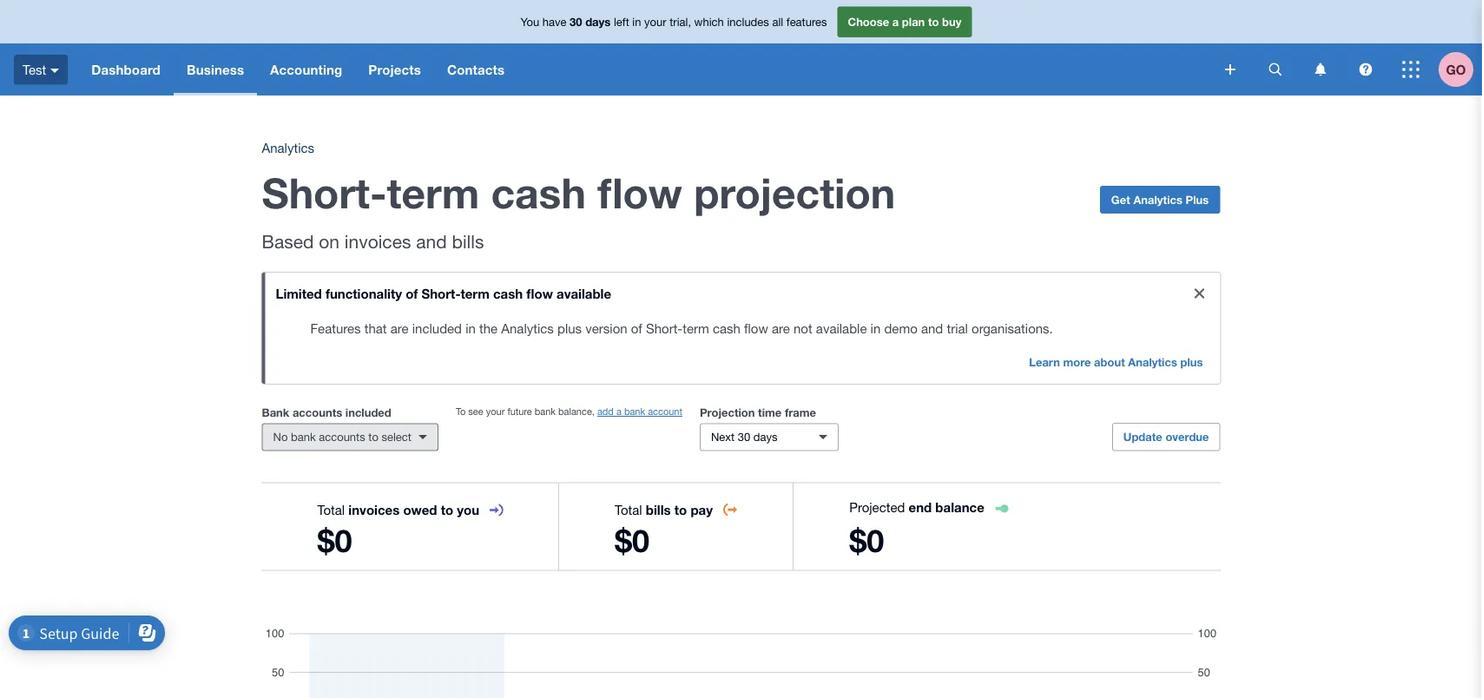 Task type: describe. For each thing, give the bounding box(es) containing it.
buy
[[942, 15, 962, 28]]

analytics link
[[262, 140, 314, 155]]

dashboard link
[[78, 43, 174, 96]]

total invoices owed to you $0
[[317, 502, 480, 559]]

not
[[794, 320, 813, 336]]

limited
[[276, 286, 322, 301]]

30 inside next 30 days popup button
[[738, 430, 751, 444]]

1 horizontal spatial svg image
[[1403, 61, 1420, 78]]

$0 inside total bills to pay $0
[[615, 522, 650, 559]]

get
[[1112, 193, 1131, 206]]

0 vertical spatial term
[[387, 168, 480, 218]]

0 horizontal spatial days
[[586, 15, 611, 28]]

choose a plan to buy
[[848, 15, 962, 28]]

plus
[[1186, 193, 1209, 206]]

0 vertical spatial invoices
[[345, 231, 411, 252]]

1 vertical spatial term
[[461, 286, 490, 301]]

trial,
[[670, 15, 691, 28]]

contacts button
[[434, 43, 518, 96]]

that
[[365, 320, 387, 336]]

close image
[[1182, 276, 1217, 311]]

limited functionality of short-term cash flow available
[[276, 286, 611, 301]]

on
[[319, 231, 340, 252]]

1 horizontal spatial short-
[[422, 286, 461, 301]]

organisations.
[[972, 320, 1053, 336]]

0 vertical spatial a
[[893, 15, 899, 28]]

included inside limited functionality of short-term cash flow available 'status'
[[412, 320, 462, 336]]

you have 30 days left in your trial, which includes all features
[[521, 15, 827, 28]]

bank
[[262, 406, 289, 419]]

demo
[[885, 320, 918, 336]]

next
[[711, 430, 735, 444]]

add
[[597, 406, 614, 417]]

projection
[[694, 168, 896, 218]]

owed
[[403, 502, 437, 518]]

features
[[310, 320, 361, 336]]

more
[[1063, 355, 1091, 369]]

0 horizontal spatial bills
[[452, 231, 484, 252]]

0 vertical spatial available
[[557, 286, 611, 301]]

choose
[[848, 15, 890, 28]]

version
[[586, 320, 628, 336]]

learn
[[1029, 355, 1060, 369]]

get analytics plus
[[1112, 193, 1209, 206]]

end
[[909, 500, 932, 515]]

total for $0
[[615, 502, 642, 517]]

to inside total bills to pay $0
[[675, 502, 687, 518]]

have
[[543, 15, 567, 28]]

bills inside total bills to pay $0
[[646, 502, 671, 518]]

to
[[456, 406, 466, 417]]

1 horizontal spatial available
[[816, 320, 867, 336]]

invoices inside total invoices owed to you $0
[[349, 502, 400, 518]]

2 are from the left
[[772, 320, 790, 336]]

business button
[[174, 43, 257, 96]]

which
[[694, 15, 724, 28]]

$0 inside total invoices owed to you $0
[[317, 522, 352, 559]]

1 horizontal spatial of
[[631, 320, 643, 336]]

based on invoices and bills
[[262, 231, 484, 252]]

to for choose a plan to buy
[[928, 15, 939, 28]]

projects button
[[355, 43, 434, 96]]

0 vertical spatial flow
[[598, 168, 683, 218]]

about
[[1094, 355, 1125, 369]]

3 $0 from the left
[[850, 522, 884, 559]]

to see your future bank balance, add a bank account
[[456, 406, 683, 417]]

short-term cash flow projection
[[262, 168, 896, 218]]

2 vertical spatial flow
[[744, 320, 768, 336]]

days inside popup button
[[754, 430, 778, 444]]

to for no bank accounts to select
[[369, 430, 379, 444]]

based
[[262, 231, 314, 252]]

pay
[[691, 502, 713, 518]]

1 are from the left
[[391, 320, 409, 336]]

2 vertical spatial short-
[[646, 320, 683, 336]]

no bank accounts to select button
[[262, 423, 439, 451]]

1 vertical spatial cash
[[493, 286, 523, 301]]

bank inside popup button
[[291, 430, 316, 444]]

get analytics plus button
[[1100, 186, 1220, 214]]

future
[[508, 406, 532, 417]]

1 horizontal spatial plus
[[1181, 355, 1203, 369]]

balance
[[936, 500, 985, 515]]

balance,
[[559, 406, 595, 417]]

2 horizontal spatial bank
[[624, 406, 645, 417]]

contacts
[[447, 62, 505, 77]]



Task type: locate. For each thing, give the bounding box(es) containing it.
2 vertical spatial cash
[[713, 320, 741, 336]]

0 vertical spatial accounts
[[293, 406, 342, 419]]

0 horizontal spatial plus
[[558, 320, 582, 336]]

in
[[633, 15, 641, 28], [466, 320, 476, 336], [871, 320, 881, 336]]

trial
[[947, 320, 968, 336]]

0 horizontal spatial $0
[[317, 522, 352, 559]]

accounting button
[[257, 43, 355, 96]]

term
[[387, 168, 480, 218], [461, 286, 490, 301], [683, 320, 709, 336]]

1 vertical spatial included
[[346, 406, 391, 419]]

0 horizontal spatial flow
[[527, 286, 553, 301]]

to for total invoices owed to you $0
[[441, 502, 453, 518]]

in left "demo"
[[871, 320, 881, 336]]

projected
[[850, 500, 905, 515]]

analytics right the
[[501, 320, 554, 336]]

bills left pay
[[646, 502, 671, 518]]

bills up limited functionality of short-term cash flow available
[[452, 231, 484, 252]]

total bills to pay $0
[[615, 502, 713, 559]]

1 $0 from the left
[[317, 522, 352, 559]]

and
[[416, 231, 447, 252], [921, 320, 943, 336]]

total inside total bills to pay $0
[[615, 502, 642, 517]]

0 vertical spatial days
[[586, 15, 611, 28]]

1 vertical spatial plus
[[1181, 355, 1203, 369]]

to left you
[[441, 502, 453, 518]]

short- right functionality
[[422, 286, 461, 301]]

plus
[[558, 320, 582, 336], [1181, 355, 1203, 369]]

short- up on
[[262, 168, 387, 218]]

short-
[[262, 168, 387, 218], [422, 286, 461, 301], [646, 320, 683, 336]]

go button
[[1439, 43, 1483, 96]]

0 horizontal spatial a
[[617, 406, 622, 417]]

0 horizontal spatial your
[[486, 406, 505, 417]]

go
[[1446, 62, 1467, 77]]

in inside banner
[[633, 15, 641, 28]]

limited functionality of short-term cash flow available status
[[262, 273, 1221, 384]]

included down limited functionality of short-term cash flow available
[[412, 320, 462, 336]]

0 horizontal spatial bank
[[291, 430, 316, 444]]

a right the add
[[617, 406, 622, 417]]

total
[[317, 502, 345, 517], [615, 502, 642, 517]]

are left not
[[772, 320, 790, 336]]

2 $0 from the left
[[615, 522, 650, 559]]

1 vertical spatial flow
[[527, 286, 553, 301]]

total left pay
[[615, 502, 642, 517]]

1 vertical spatial bills
[[646, 502, 671, 518]]

to
[[928, 15, 939, 28], [369, 430, 379, 444], [441, 502, 453, 518], [675, 502, 687, 518]]

and inside limited functionality of short-term cash flow available 'status'
[[921, 320, 943, 336]]

bank right no
[[291, 430, 316, 444]]

2 vertical spatial term
[[683, 320, 709, 336]]

analytics right about
[[1129, 355, 1178, 369]]

1 horizontal spatial 30
[[738, 430, 751, 444]]

plan
[[902, 15, 925, 28]]

1 vertical spatial 30
[[738, 430, 751, 444]]

left
[[614, 15, 629, 28]]

time
[[758, 406, 782, 419]]

svg image left go
[[1403, 61, 1420, 78]]

features
[[787, 15, 827, 28]]

projection
[[700, 406, 755, 419]]

2 horizontal spatial short-
[[646, 320, 683, 336]]

1 vertical spatial days
[[754, 430, 778, 444]]

test
[[23, 62, 46, 77]]

1 vertical spatial of
[[631, 320, 643, 336]]

update overdue
[[1124, 430, 1209, 444]]

0 horizontal spatial 30
[[570, 15, 582, 28]]

cash
[[491, 168, 586, 218], [493, 286, 523, 301], [713, 320, 741, 336]]

update overdue button
[[1112, 423, 1221, 451]]

to left buy
[[928, 15, 939, 28]]

1 vertical spatial and
[[921, 320, 943, 336]]

banner
[[0, 0, 1483, 96]]

to left select
[[369, 430, 379, 444]]

functionality
[[326, 286, 402, 301]]

frame
[[785, 406, 816, 419]]

1 horizontal spatial included
[[412, 320, 462, 336]]

you
[[457, 502, 480, 518]]

flow
[[598, 168, 683, 218], [527, 286, 553, 301], [744, 320, 768, 336]]

1 horizontal spatial in
[[633, 15, 641, 28]]

total inside total invoices owed to you $0
[[317, 502, 345, 517]]

invoices left owed
[[349, 502, 400, 518]]

30 inside banner
[[570, 15, 582, 28]]

1 horizontal spatial are
[[772, 320, 790, 336]]

30 right have
[[570, 15, 582, 28]]

0 vertical spatial of
[[406, 286, 418, 301]]

plus left 'version' at left top
[[558, 320, 582, 336]]

no bank accounts to select
[[273, 430, 412, 444]]

1 horizontal spatial and
[[921, 320, 943, 336]]

svg image inside test popup button
[[51, 68, 59, 73]]

days down time
[[754, 430, 778, 444]]

total for you
[[317, 502, 345, 517]]

to inside total invoices owed to you $0
[[441, 502, 453, 518]]

banner containing dashboard
[[0, 0, 1483, 96]]

projects
[[368, 62, 421, 77]]

your
[[645, 15, 667, 28], [486, 406, 505, 417]]

svg image
[[1403, 61, 1420, 78], [51, 68, 59, 73]]

0 vertical spatial 30
[[570, 15, 582, 28]]

30 right next
[[738, 430, 751, 444]]

0 horizontal spatial and
[[416, 231, 447, 252]]

0 vertical spatial and
[[416, 231, 447, 252]]

available
[[557, 286, 611, 301], [816, 320, 867, 336]]

a
[[893, 15, 899, 28], [617, 406, 622, 417]]

test button
[[0, 43, 78, 96]]

short- right 'version' at left top
[[646, 320, 683, 336]]

and left trial
[[921, 320, 943, 336]]

days left left
[[586, 15, 611, 28]]

analytics down accounting dropdown button
[[262, 140, 314, 155]]

0 horizontal spatial short-
[[262, 168, 387, 218]]

features that are included in the analytics plus version of short-term cash flow are not available in demo and trial organisations.
[[310, 320, 1053, 336]]

you
[[521, 15, 540, 28]]

all
[[772, 15, 784, 28]]

1 vertical spatial a
[[617, 406, 622, 417]]

bank right the add
[[624, 406, 645, 417]]

1 vertical spatial invoices
[[349, 502, 400, 518]]

account
[[648, 406, 683, 417]]

0 horizontal spatial of
[[406, 286, 418, 301]]

add a bank account link
[[597, 406, 683, 417]]

select
[[382, 430, 412, 444]]

included
[[412, 320, 462, 336], [346, 406, 391, 419]]

are right that
[[391, 320, 409, 336]]

1 horizontal spatial $0
[[615, 522, 650, 559]]

1 horizontal spatial days
[[754, 430, 778, 444]]

0 horizontal spatial available
[[557, 286, 611, 301]]

next 30 days button
[[700, 423, 839, 451]]

2 horizontal spatial flow
[[744, 320, 768, 336]]

your right 'see'
[[486, 406, 505, 417]]

0 vertical spatial cash
[[491, 168, 586, 218]]

0 horizontal spatial included
[[346, 406, 391, 419]]

invoices right on
[[345, 231, 411, 252]]

your left trial,
[[645, 15, 667, 28]]

available right not
[[816, 320, 867, 336]]

projected end balance
[[850, 500, 985, 515]]

accounts down the "bank accounts included"
[[319, 430, 365, 444]]

1 horizontal spatial a
[[893, 15, 899, 28]]

1 vertical spatial accounts
[[319, 430, 365, 444]]

learn more about analytics plus
[[1029, 355, 1203, 369]]

bank
[[535, 406, 556, 417], [624, 406, 645, 417], [291, 430, 316, 444]]

of right functionality
[[406, 286, 418, 301]]

1 vertical spatial your
[[486, 406, 505, 417]]

1 vertical spatial available
[[816, 320, 867, 336]]

update
[[1124, 430, 1163, 444]]

to inside popup button
[[369, 430, 379, 444]]

to left pay
[[675, 502, 687, 518]]

2 horizontal spatial $0
[[850, 522, 884, 559]]

1 horizontal spatial your
[[645, 15, 667, 28]]

learn more about analytics plus link
[[1019, 349, 1214, 377]]

of right 'version' at left top
[[631, 320, 643, 336]]

the
[[479, 320, 498, 336]]

days
[[586, 15, 611, 28], [754, 430, 778, 444]]

see
[[468, 406, 483, 417]]

0 horizontal spatial are
[[391, 320, 409, 336]]

1 horizontal spatial total
[[615, 502, 642, 517]]

0 vertical spatial plus
[[558, 320, 582, 336]]

projection time frame
[[700, 406, 816, 419]]

total down no bank accounts to select
[[317, 502, 345, 517]]

1 horizontal spatial bills
[[646, 502, 671, 518]]

0 horizontal spatial in
[[466, 320, 476, 336]]

1 horizontal spatial bank
[[535, 406, 556, 417]]

0 vertical spatial bills
[[452, 231, 484, 252]]

0 horizontal spatial total
[[317, 502, 345, 517]]

2 total from the left
[[615, 502, 642, 517]]

svg image right the test
[[51, 68, 59, 73]]

navigation
[[78, 43, 1213, 96]]

1 horizontal spatial flow
[[598, 168, 683, 218]]

invoices
[[345, 231, 411, 252], [349, 502, 400, 518]]

includes
[[727, 15, 769, 28]]

0 vertical spatial your
[[645, 15, 667, 28]]

business
[[187, 62, 244, 77]]

in left the
[[466, 320, 476, 336]]

available up 'version' at left top
[[557, 286, 611, 301]]

1 total from the left
[[317, 502, 345, 517]]

30
[[570, 15, 582, 28], [738, 430, 751, 444]]

of
[[406, 286, 418, 301], [631, 320, 643, 336]]

a left plan
[[893, 15, 899, 28]]

bank accounts included
[[262, 406, 391, 419]]

overdue
[[1166, 430, 1209, 444]]

1 vertical spatial short-
[[422, 286, 461, 301]]

bank right future
[[535, 406, 556, 417]]

accounting
[[270, 62, 342, 77]]

included up no bank accounts to select popup button
[[346, 406, 391, 419]]

are
[[391, 320, 409, 336], [772, 320, 790, 336]]

accounts inside popup button
[[319, 430, 365, 444]]

in right left
[[633, 15, 641, 28]]

dashboard
[[91, 62, 161, 77]]

navigation inside banner
[[78, 43, 1213, 96]]

navigation containing dashboard
[[78, 43, 1213, 96]]

0 vertical spatial included
[[412, 320, 462, 336]]

plus down close image
[[1181, 355, 1203, 369]]

2 horizontal spatial in
[[871, 320, 881, 336]]

accounts up no bank accounts to select
[[293, 406, 342, 419]]

analytics inside button
[[1134, 193, 1183, 206]]

next 30 days
[[711, 430, 778, 444]]

0 horizontal spatial svg image
[[51, 68, 59, 73]]

svg image
[[1269, 63, 1282, 76], [1315, 63, 1327, 76], [1360, 63, 1373, 76], [1225, 64, 1236, 75]]

analytics
[[262, 140, 314, 155], [1134, 193, 1183, 206], [501, 320, 554, 336], [1129, 355, 1178, 369]]

$0
[[317, 522, 352, 559], [615, 522, 650, 559], [850, 522, 884, 559]]

no
[[273, 430, 288, 444]]

0 vertical spatial short-
[[262, 168, 387, 218]]

analytics right get
[[1134, 193, 1183, 206]]

and up limited functionality of short-term cash flow available
[[416, 231, 447, 252]]



Task type: vqa. For each thing, say whether or not it's contained in the screenshot.
Ts popup button
no



